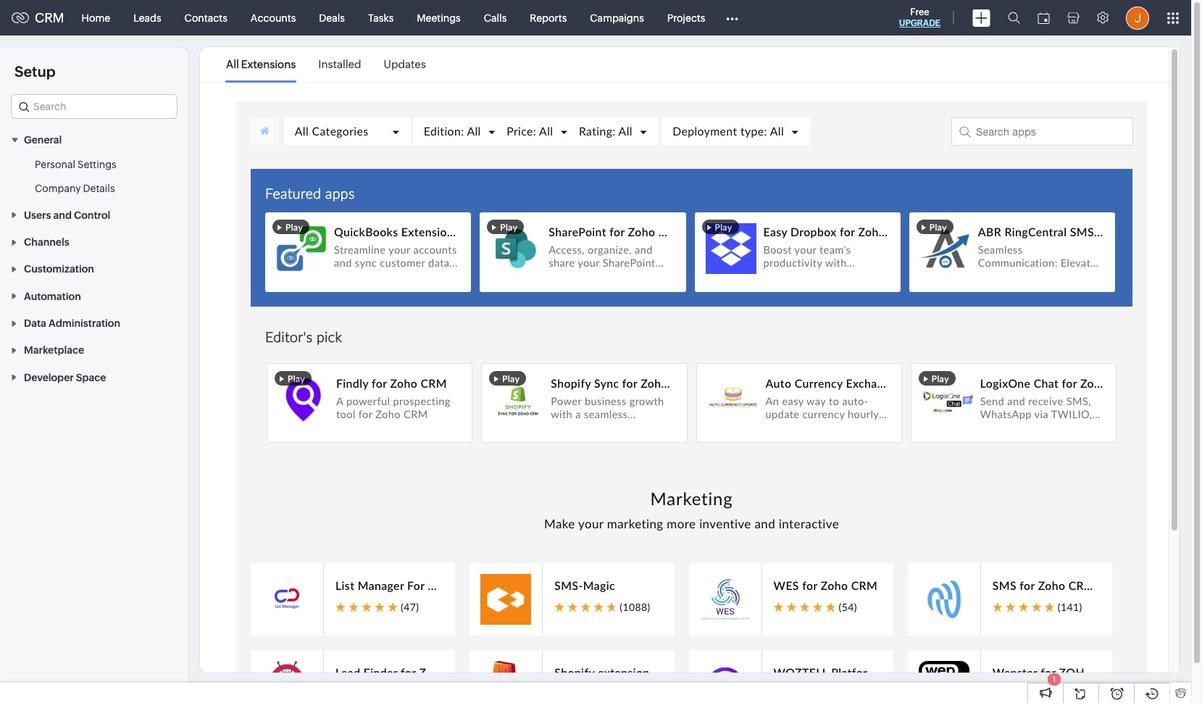 Task type: vqa. For each thing, say whether or not it's contained in the screenshot.
CRM "link"
yes



Task type: describe. For each thing, give the bounding box(es) containing it.
profile element
[[1118, 0, 1158, 35]]

data administration
[[24, 317, 120, 329]]

leads
[[133, 12, 161, 24]]

general region
[[0, 153, 188, 201]]

space
[[76, 372, 106, 383]]

reports
[[530, 12, 567, 24]]

marketplace button
[[0, 336, 188, 363]]

1
[[1053, 675, 1056, 683]]

accounts
[[251, 12, 296, 24]]

customization button
[[0, 255, 188, 282]]

upgrade
[[899, 18, 941, 28]]

control
[[74, 209, 110, 221]]

installed link
[[318, 48, 361, 81]]

create menu element
[[964, 0, 999, 35]]

search element
[[999, 0, 1029, 36]]

extensions
[[241, 58, 296, 70]]

all extensions link
[[226, 48, 296, 81]]

company details link
[[35, 181, 115, 196]]

administration
[[49, 317, 120, 329]]

calls
[[484, 12, 507, 24]]

search image
[[1008, 12, 1020, 24]]

personal settings
[[35, 159, 116, 171]]

calendar image
[[1038, 12, 1050, 24]]

profile image
[[1126, 6, 1150, 29]]

home link
[[70, 0, 122, 35]]

projects
[[667, 12, 706, 24]]

deals link
[[308, 0, 357, 35]]

free
[[911, 7, 930, 17]]



Task type: locate. For each thing, give the bounding box(es) containing it.
contacts link
[[173, 0, 239, 35]]

calls link
[[472, 0, 518, 35]]

accounts link
[[239, 0, 308, 35]]

campaigns link
[[579, 0, 656, 35]]

create menu image
[[973, 9, 991, 26]]

marketplace
[[24, 345, 84, 356]]

campaigns
[[590, 12, 644, 24]]

leads link
[[122, 0, 173, 35]]

company details
[[35, 183, 115, 194]]

channels button
[[0, 228, 188, 255]]

meetings
[[417, 12, 461, 24]]

tasks link
[[357, 0, 405, 35]]

developer space button
[[0, 363, 188, 390]]

all
[[226, 58, 239, 70]]

automation button
[[0, 282, 188, 309]]

users and control
[[24, 209, 110, 221]]

setup
[[14, 63, 55, 80]]

personal
[[35, 159, 75, 171]]

updates link
[[384, 48, 426, 81]]

general
[[24, 134, 62, 146]]

None field
[[11, 94, 178, 119]]

details
[[83, 183, 115, 194]]

developer
[[24, 372, 74, 383]]

tasks
[[368, 12, 394, 24]]

all extensions
[[226, 58, 296, 70]]

updates
[[384, 58, 426, 70]]

home
[[82, 12, 110, 24]]

Search text field
[[12, 95, 177, 118]]

crm
[[35, 10, 64, 25]]

meetings link
[[405, 0, 472, 35]]

and
[[53, 209, 72, 221]]

channels
[[24, 236, 69, 248]]

contacts
[[185, 12, 227, 24]]

settings
[[77, 159, 116, 171]]

deals
[[319, 12, 345, 24]]

free upgrade
[[899, 7, 941, 28]]

crm link
[[12, 10, 64, 25]]

Other Modules field
[[717, 6, 748, 29]]

users and control button
[[0, 201, 188, 228]]

reports link
[[518, 0, 579, 35]]

developer space
[[24, 372, 106, 383]]

general button
[[0, 126, 188, 153]]

installed
[[318, 58, 361, 70]]

personal settings link
[[35, 158, 116, 172]]

data
[[24, 317, 46, 329]]

users
[[24, 209, 51, 221]]

projects link
[[656, 0, 717, 35]]

customization
[[24, 263, 94, 275]]

automation
[[24, 290, 81, 302]]

company
[[35, 183, 81, 194]]

data administration button
[[0, 309, 188, 336]]



